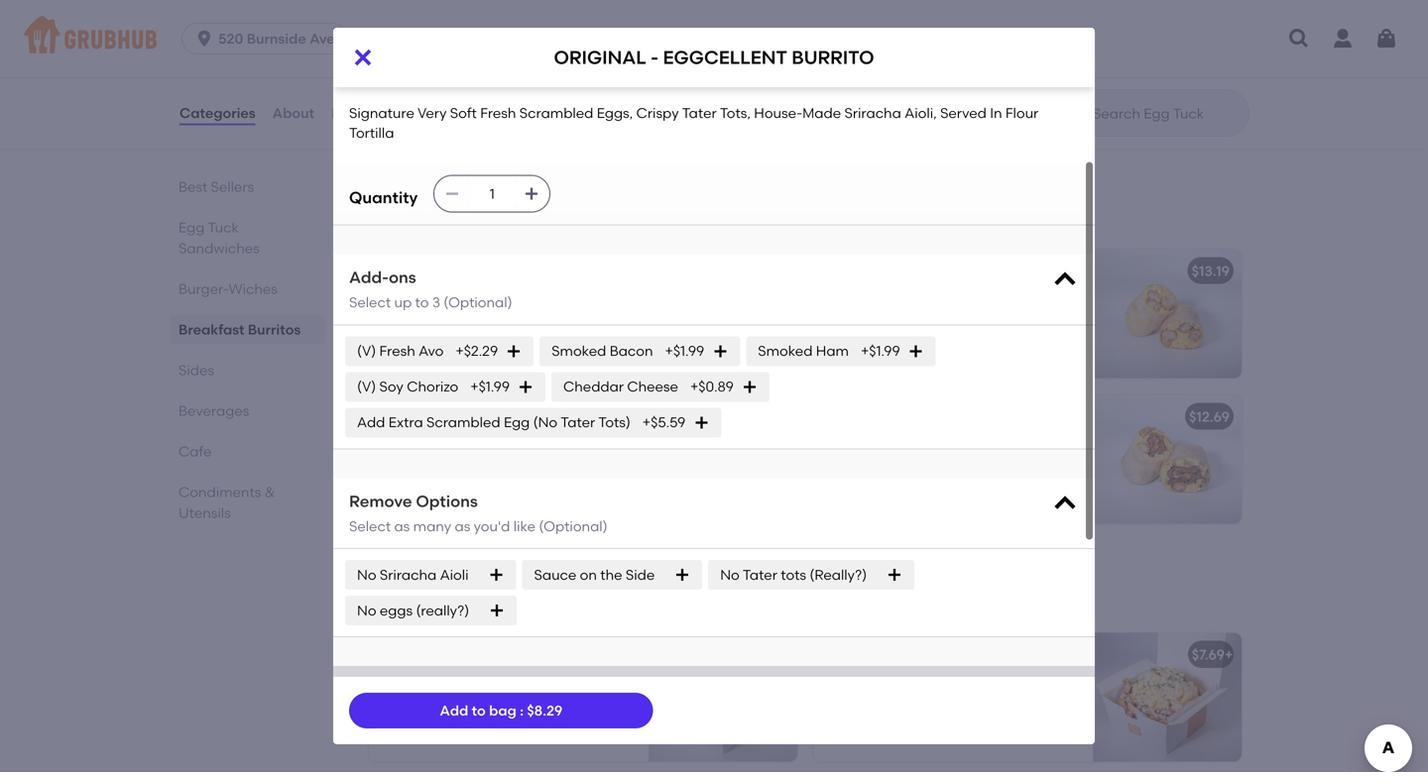 Task type: locate. For each thing, give the bounding box(es) containing it.
soft
[[450, 105, 477, 121], [452, 209, 475, 224], [482, 295, 509, 312]]

1 burrito from the left
[[456, 497, 501, 514]]

1 horizontal spatial egg
[[414, 594, 436, 608]]

2 vertical spatial tortilla
[[578, 335, 623, 352]]

sriracha inside "[vegan] scrambled just egg, crispy tater tots, vegan sriracha aioli"
[[944, 311, 1001, 328]]

1 vertical spatial breakfast
[[179, 321, 245, 338]]

gochuracha inside button
[[825, 24, 932, 41]]

added down extra
[[381, 437, 427, 454]]

$13.19 for 'original - royal west' 'image'
[[748, 24, 786, 41]]

1 vertical spatial [spicy]
[[1051, 409, 1104, 425]]

1 horizontal spatial tteok-
[[965, 437, 1008, 454]]

2 patty, from the left
[[951, 457, 989, 474]]

patty, inside "added house-made tteok-galbi (korean short rib) patty, cheddar cheese, grilled onions on original eggcellent burrito  **contains beef & pork**"
[[506, 457, 545, 474]]

0 horizontal spatial patty,
[[506, 457, 545, 474]]

1 vertical spatial very
[[424, 209, 449, 224]]

**contains
[[504, 497, 578, 514], [948, 497, 1022, 514]]

original inside "added house-made tteok-galbi (korean short rib) patty, cheddar cheese, grilled onions on original eggcellent burrito  **contains beef & pork**"
[[558, 477, 611, 494]]

on for added house-made tteok-galbi (korean short rib) patty, cheddar cheese, grilled onions on original eggcellent burrito   **contains beef & pork**
[[982, 477, 999, 494]]

+$1.99 right 'ham' on the right of the page
[[861, 343, 901, 360]]

on down gochuracha royal burrito [spicy] at bottom
[[982, 477, 999, 494]]

added inside added house-made tteok-galbi (korean short rib) patty, cheddar cheese, grilled onions on original eggcellent burrito   **contains beef & pork**
[[825, 437, 871, 454]]

1 horizontal spatial short
[[882, 457, 918, 474]]

0 vertical spatial original - eggcellent burrito
[[554, 47, 875, 68]]

0 horizontal spatial smoked
[[552, 343, 607, 360]]

& for added house-made tteok-galbi (korean short rib) patty, cheddar cheese, grilled onions on original eggcellent burrito  **contains beef & pork**
[[614, 497, 625, 514]]

original - eggcellent burrito image
[[649, 249, 798, 378]]

1 horizontal spatial burritos
[[473, 181, 555, 207]]

1 eggcellent from the left
[[381, 497, 452, 514]]

0 horizontal spatial tteok-
[[520, 437, 563, 454]]

sides for sides
[[179, 362, 214, 379]]

signature down ons
[[381, 295, 446, 312]]

[spicy] for gochuracha royal west [spicy]
[[1028, 24, 1080, 41]]

best
[[179, 179, 208, 195], [393, 242, 418, 257]]

egg
[[179, 219, 205, 236], [504, 414, 530, 431], [414, 594, 436, 608]]

grilled up many
[[439, 477, 483, 494]]

tater left 'tots'
[[743, 567, 778, 584]]

1 horizontal spatial pork**
[[825, 517, 868, 534]]

(korean inside "added house-made tteok-galbi (korean short rib) patty, cheddar cheese, grilled onions on original eggcellent burrito  **contains beef & pork**"
[[381, 457, 434, 474]]

burritos inside breakfast burritos signature very soft fresh scrambled eggs, crispy tater tots, house sriracha aioli, served in flour tortilla
[[473, 181, 555, 207]]

house- down gochuracha royal burrito [spicy] at bottom
[[874, 437, 923, 454]]

patty, down gochuracha royal burrito [spicy] at bottom
[[951, 457, 989, 474]]

1 horizontal spatial eggcellent
[[825, 497, 897, 514]]

1 vertical spatial signature
[[365, 209, 421, 224]]

eggcellent up many
[[381, 497, 452, 514]]

svg image
[[1288, 27, 1312, 51], [1052, 266, 1079, 294], [506, 344, 522, 359], [742, 379, 758, 395], [694, 415, 710, 431], [1052, 490, 1079, 518], [489, 603, 505, 619]]

1 cheese, from the left
[[381, 477, 436, 494]]

+$1.99 for smoked ham
[[861, 343, 901, 360]]

2 onions from the left
[[931, 477, 978, 494]]

2 vertical spatial very
[[450, 295, 479, 312]]

very up seller
[[424, 209, 449, 224]]

2 (korean from the left
[[825, 457, 879, 474]]

in
[[990, 105, 1003, 121], [876, 209, 887, 224], [527, 335, 539, 352]]

tortilla up the cheddar cheese
[[578, 335, 623, 352]]

galbi down tots)
[[563, 437, 600, 454]]

pork** down remove
[[381, 517, 423, 534]]

tots, left house
[[683, 209, 709, 224]]

sriracha
[[845, 105, 902, 121], [752, 209, 800, 224], [944, 311, 1001, 328], [381, 335, 438, 352], [380, 567, 437, 584]]

on inside "added house-made tteok-galbi (korean short rib) patty, cheddar cheese, grilled onions on original eggcellent burrito  **contains beef & pork**"
[[537, 477, 554, 494]]

original for added house-made tteok-galbi (korean short rib) patty, cheddar cheese, grilled onions on original eggcellent burrito   **contains beef & pork**
[[1002, 477, 1056, 494]]

tteok- down gochuracha royal burrito [spicy] at bottom
[[965, 437, 1008, 454]]

grilled inside added house-made tteok-galbi (korean short rib) patty, cheddar cheese, grilled onions on original eggcellent burrito   **contains beef & pork**
[[884, 477, 928, 494]]

0 vertical spatial $13.19
[[748, 24, 786, 41]]

gochuracha
[[825, 24, 932, 41], [825, 409, 932, 425]]

grilled for added house-made tteok-galbi (korean short rib) patty, cheddar cheese, grilled onions on original eggcellent burrito   **contains beef & pork**
[[884, 477, 928, 494]]

best up ons
[[393, 242, 418, 257]]

galbi for added house-made tteok-galbi (korean short rib) patty, cheddar cheese, grilled onions on original eggcellent burrito   **contains beef & pork**
[[1008, 437, 1044, 454]]

0 horizontal spatial rib)
[[476, 457, 503, 474]]

2 rib) from the left
[[921, 457, 947, 474]]

best left sellers
[[179, 179, 208, 195]]

0 vertical spatial [spicy]
[[1028, 24, 1080, 41]]

west
[[985, 24, 1024, 41], [513, 28, 552, 45]]

rib)
[[476, 457, 503, 474], [921, 457, 947, 474]]

wiches
[[229, 281, 278, 298]]

very inside breakfast burritos signature very soft fresh scrambled eggs, crispy tater tots, house sriracha aioli, served in flour tortilla
[[424, 209, 449, 224]]

grilled inside "added house-made tteok-galbi (korean short rib) patty, cheddar cheese, grilled onions on original eggcellent burrito  **contains beef & pork**"
[[439, 477, 483, 494]]

original - royal west image
[[649, 11, 798, 140]]

1 galbi from the left
[[563, 437, 600, 454]]

no left eggs
[[357, 603, 377, 620]]

1 horizontal spatial galbi
[[1008, 437, 1044, 454]]

1 horizontal spatial added
[[825, 437, 871, 454]]

select
[[349, 294, 391, 311], [349, 518, 391, 535]]

2 smoked from the left
[[758, 343, 813, 360]]

(optional) right like
[[539, 518, 608, 535]]

burrito inside "added house-made tteok-galbi (korean short rib) patty, cheddar cheese, grilled onions on original eggcellent burrito  **contains beef & pork**"
[[456, 497, 501, 514]]

1 beef from the left
[[581, 497, 611, 514]]

eggcellent
[[663, 47, 788, 68], [464, 267, 558, 284]]

tater down [vegan]
[[825, 311, 860, 328]]

on inside added house-made tteok-galbi (korean short rib) patty, cheddar cheese, grilled onions on original eggcellent burrito   **contains beef & pork**
[[982, 477, 999, 494]]

galbi inside added house-made tteok-galbi (korean short rib) patty, cheddar cheese, grilled onions on original eggcellent burrito   **contains beef & pork**
[[1008, 437, 1044, 454]]

pork** inside "added house-made tteok-galbi (korean short rib) patty, cheddar cheese, grilled onions on original eggcellent burrito  **contains beef & pork**"
[[381, 517, 423, 534]]

+$1.99 up +$0.89
[[665, 343, 705, 360]]

aioli, down gochuracha royal west [spicy]
[[905, 105, 937, 121]]

1 gochuracha from the top
[[825, 24, 932, 41]]

cheese, up many
[[381, 477, 436, 494]]

0 horizontal spatial (optional)
[[444, 294, 512, 311]]

pork** up (really?)
[[825, 517, 868, 534]]

best for best seller
[[393, 242, 418, 257]]

signature
[[349, 105, 415, 121], [365, 209, 421, 224], [381, 295, 446, 312]]

tots, down the main navigation "navigation"
[[720, 105, 751, 121]]

& inside "added house-made tteok-galbi (korean short rib) patty, cheddar cheese, grilled onions on original eggcellent burrito  **contains beef & pork**"
[[614, 497, 625, 514]]

breakfast inside breakfast burritos signature very soft fresh scrambled eggs, crispy tater tots, house sriracha aioli, served in flour tortilla
[[365, 181, 468, 207]]

tots)
[[599, 414, 631, 431]]

1 horizontal spatial served
[[834, 209, 874, 224]]

2 horizontal spatial egg
[[504, 414, 530, 431]]

& inside added house-made tteok-galbi (korean short rib) patty, cheddar cheese, grilled onions on original eggcellent burrito   **contains beef & pork**
[[1059, 497, 1069, 514]]

fresh right 3
[[512, 295, 548, 312]]

egg left the (no
[[504, 414, 530, 431]]

burritos for breakfast burritos signature very soft fresh scrambled eggs, crispy tater tots, house sriracha aioli, served in flour tortilla
[[473, 181, 555, 207]]

**contains inside added house-made tteok-galbi (korean short rib) patty, cheddar cheese, grilled onions on original eggcellent burrito   **contains beef & pork**
[[948, 497, 1022, 514]]

0 horizontal spatial in
[[527, 335, 539, 352]]

$13.19 for [vegan] just burrito image
[[1192, 263, 1230, 280]]

0 horizontal spatial aioli
[[440, 567, 469, 584]]

1 onions from the left
[[487, 477, 534, 494]]

0 horizontal spatial short
[[437, 457, 473, 474]]

galbi down gochuracha royal burrito [spicy] at bottom
[[1008, 437, 1044, 454]]

tteok- inside added house-made tteok-galbi (korean short rib) patty, cheddar cheese, grilled onions on original eggcellent burrito   **contains beef & pork**
[[965, 437, 1008, 454]]

1 as from the left
[[394, 518, 410, 535]]

(optional) inside add-ons select up to 3 (optional)
[[444, 294, 512, 311]]

0 horizontal spatial added
[[381, 437, 427, 454]]

up
[[394, 294, 412, 311]]

add to bag : $8.29
[[440, 703, 563, 720]]

burrito inside added house-made tteok-galbi (korean short rib) patty, cheddar cheese, grilled onions on original eggcellent burrito   **contains beef & pork**
[[900, 497, 945, 514]]

1 horizontal spatial **contains
[[948, 497, 1022, 514]]

1 horizontal spatial in
[[876, 209, 887, 224]]

+$1.99 for (v) soy chorizo
[[471, 379, 510, 396]]

1 vertical spatial served
[[834, 209, 874, 224]]

short down gochuracha royal burrito [spicy] at bottom
[[882, 457, 918, 474]]

egg left tots on the left bottom of page
[[414, 594, 436, 608]]

**contains inside "added house-made tteok-galbi (korean short rib) patty, cheddar cheese, grilled onions on original eggcellent burrito  **contains beef & pork**"
[[504, 497, 578, 514]]

sides up the beverages
[[179, 362, 214, 379]]

fresh left avo
[[380, 343, 416, 360]]

1 grilled from the left
[[439, 477, 483, 494]]

smoked left 'ham' on the right of the page
[[758, 343, 813, 360]]

tater left house
[[651, 209, 680, 224]]

as
[[394, 518, 410, 535], [455, 518, 471, 535]]

0 horizontal spatial galbi
[[563, 437, 600, 454]]

burritos
[[473, 181, 555, 207], [248, 321, 301, 338]]

bag
[[489, 703, 517, 720]]

soft up seller
[[452, 209, 475, 224]]

grilled for added house-made tteok-galbi (korean short rib) patty, cheddar cheese, grilled onions on original eggcellent burrito  **contains beef & pork**
[[439, 477, 483, 494]]

select down remove
[[349, 518, 391, 535]]

2 galbi from the left
[[1008, 437, 1044, 454]]

1 short from the left
[[437, 457, 473, 474]]

0 horizontal spatial original
[[558, 477, 611, 494]]

smoked
[[552, 343, 607, 360], [758, 343, 813, 360]]

svg image
[[1375, 27, 1399, 51], [195, 29, 214, 49], [351, 46, 375, 69], [445, 186, 461, 202], [524, 186, 540, 202], [713, 344, 729, 359], [909, 344, 924, 359], [518, 379, 534, 395], [489, 568, 505, 584], [675, 568, 691, 584], [887, 568, 903, 584]]

0 horizontal spatial **contains
[[504, 497, 578, 514]]

0 horizontal spatial beef
[[581, 497, 611, 514]]

1 horizontal spatial grilled
[[884, 477, 928, 494]]

1 vertical spatial burritos
[[248, 321, 301, 338]]

pork** inside added house-made tteok-galbi (korean short rib) patty, cheddar cheese, grilled onions on original eggcellent burrito   **contains beef & pork**
[[825, 517, 868, 534]]

signature very soft fresh scrambled eggs, crispy tater tots, house-made sriracha aioli, served in flour tortilla up chorizo
[[381, 295, 625, 352]]

served up [vegan]
[[834, 209, 874, 224]]

onions for added house-made tteok-galbi (korean short rib) patty, cheddar cheese, grilled onions on original eggcellent burrito  **contains beef & pork**
[[487, 477, 534, 494]]

1 horizontal spatial flour
[[890, 209, 918, 224]]

(korean
[[381, 457, 434, 474], [825, 457, 879, 474]]

0 horizontal spatial as
[[394, 518, 410, 535]]

0 vertical spatial sides
[[179, 362, 214, 379]]

fresh
[[480, 105, 516, 121], [478, 209, 508, 224], [512, 295, 548, 312], [380, 343, 416, 360]]

burrito for added house-made tteok-galbi (korean short rib) patty, cheddar cheese, grilled onions on original eggcellent burrito  **contains beef & pork**
[[456, 497, 501, 514]]

tortilla up "[vegan] scrambled just egg, crispy tater tots, vegan sriracha aioli"
[[921, 209, 959, 224]]

rib) down add extra scrambled egg (no tater tots)
[[476, 457, 503, 474]]

svg image inside 520 burnside ave button
[[195, 29, 214, 49]]

on left the
[[580, 567, 597, 584]]

royal
[[936, 24, 982, 41], [464, 28, 510, 45], [381, 409, 427, 425], [936, 409, 982, 425]]

as left you'd
[[455, 518, 471, 535]]

tuck
[[208, 219, 239, 236]]

cheese, inside "added house-made tteok-galbi (korean short rib) patty, cheddar cheese, grilled onions on original eggcellent burrito  **contains beef & pork**"
[[381, 477, 436, 494]]

house- inside added house-made tteok-galbi (korean short rib) patty, cheddar cheese, grilled onions on original eggcellent burrito   **contains beef & pork**
[[874, 437, 923, 454]]

royal burrito image
[[649, 395, 798, 524]]

made inside "added house-made tteok-galbi (korean short rib) patty, cheddar cheese, grilled onions on original eggcellent burrito  **contains beef & pork**"
[[478, 437, 517, 454]]

soft inside breakfast burritos signature very soft fresh scrambled eggs, crispy tater tots, house sriracha aioli, served in flour tortilla
[[452, 209, 475, 224]]

no tater tots (really?)
[[721, 567, 867, 584]]

2 original from the left
[[1002, 477, 1056, 494]]

(optional) right 3
[[444, 294, 512, 311]]

(optional)
[[444, 294, 512, 311], [539, 518, 608, 535]]

cheddar inside "added house-made tteok-galbi (korean short rib) patty, cheddar cheese, grilled onions on original eggcellent burrito  **contains beef & pork**"
[[548, 457, 608, 474]]

original down tots)
[[558, 477, 611, 494]]

no up the famous
[[357, 567, 377, 584]]

2 horizontal spatial aioli,
[[905, 105, 937, 121]]

added inside "added house-made tteok-galbi (korean short rib) patty, cheddar cheese, grilled onions on original eggcellent burrito  **contains beef & pork**"
[[381, 437, 427, 454]]

beef
[[581, 497, 611, 514], [1025, 497, 1056, 514]]

served right avo
[[477, 335, 523, 352]]

original
[[381, 28, 451, 45], [554, 47, 647, 68], [381, 267, 451, 284]]

eggcellent inside "added house-made tteok-galbi (korean short rib) patty, cheddar cheese, grilled onions on original eggcellent burrito  **contains beef & pork**"
[[381, 497, 452, 514]]

tortilla down reviews
[[349, 125, 394, 142]]

onions inside "added house-made tteok-galbi (korean short rib) patty, cheddar cheese, grilled onions on original eggcellent burrito  **contains beef & pork**"
[[487, 477, 534, 494]]

0 horizontal spatial onions
[[487, 477, 534, 494]]

& inside condiments & utensils
[[265, 484, 275, 501]]

house- down royal burrito
[[430, 437, 478, 454]]

aioli down egg,
[[1004, 311, 1033, 328]]

1 rib) from the left
[[476, 457, 503, 474]]

aioli, right house
[[803, 209, 831, 224]]

served down gochuracha royal west [spicy]
[[941, 105, 987, 121]]

2 burrito from the left
[[900, 497, 945, 514]]

1 added from the left
[[381, 437, 427, 454]]

(v) up (v) soy chorizo
[[357, 343, 376, 360]]

0 vertical spatial egg
[[179, 219, 205, 236]]

sandwiches
[[179, 240, 260, 257]]

2 vertical spatial egg
[[414, 594, 436, 608]]

1 horizontal spatial (korean
[[825, 457, 879, 474]]

as left many
[[394, 518, 410, 535]]

1 **contains from the left
[[504, 497, 578, 514]]

2 pork** from the left
[[825, 517, 868, 534]]

cheddar down gochuracha royal burrito [spicy] at bottom
[[992, 457, 1053, 474]]

short inside "added house-made tteok-galbi (korean short rib) patty, cheddar cheese, grilled onions on original eggcellent burrito  **contains beef & pork**"
[[437, 457, 473, 474]]

burrito
[[792, 47, 875, 68], [561, 267, 623, 284], [431, 409, 493, 425], [985, 409, 1048, 425]]

sides inside sides famous egg tots and more
[[365, 566, 421, 591]]

no left 'tots'
[[721, 567, 740, 584]]

sriracha inside breakfast burritos signature very soft fresh scrambled eggs, crispy tater tots, house sriracha aioli, served in flour tortilla
[[752, 209, 800, 224]]

**contains up like
[[504, 497, 578, 514]]

1 vertical spatial in
[[876, 209, 887, 224]]

0 horizontal spatial $13.19
[[748, 24, 786, 41]]

2 horizontal spatial +$1.99
[[861, 343, 901, 360]]

scrambled inside breakfast burritos signature very soft fresh scrambled eggs, crispy tater tots, house sriracha aioli, served in flour tortilla
[[511, 209, 575, 224]]

[vegan] just burrito image
[[1093, 249, 1242, 378]]

2 horizontal spatial &
[[1059, 497, 1069, 514]]

select inside add-ons select up to 3 (optional)
[[349, 294, 391, 311]]

0 horizontal spatial flour
[[542, 335, 575, 352]]

1 patty, from the left
[[506, 457, 545, 474]]

added
[[381, 437, 427, 454], [825, 437, 871, 454]]

soy
[[380, 379, 404, 396]]

very right 3
[[450, 295, 479, 312]]

2 added from the left
[[825, 437, 871, 454]]

added house-made tteok-galbi (korean short rib) patty, cheddar cheese, grilled onions on original eggcellent burrito  **contains beef & pork**
[[381, 437, 625, 534]]

served inside breakfast burritos signature very soft fresh scrambled eggs, crispy tater tots, house sriracha aioli, served in flour tortilla
[[834, 209, 874, 224]]

add left extra
[[357, 414, 385, 431]]

rib) inside added house-made tteok-galbi (korean short rib) patty, cheddar cheese, grilled onions on original eggcellent burrito   **contains beef & pork**
[[921, 457, 947, 474]]

add for add extra scrambled egg (no tater tots)
[[357, 414, 385, 431]]

0 horizontal spatial cheese,
[[381, 477, 436, 494]]

1 vertical spatial eggs,
[[577, 209, 609, 224]]

eggcellent inside added house-made tteok-galbi (korean short rib) patty, cheddar cheese, grilled onions on original eggcellent burrito   **contains beef & pork**
[[825, 497, 897, 514]]

2 horizontal spatial flour
[[1006, 105, 1039, 121]]

1 horizontal spatial &
[[614, 497, 625, 514]]

1 horizontal spatial patty,
[[951, 457, 989, 474]]

tater
[[682, 105, 717, 121], [651, 209, 680, 224], [825, 311, 860, 328], [466, 315, 501, 332], [561, 414, 596, 431], [743, 567, 778, 584]]

(really?)
[[810, 567, 867, 584]]

0 vertical spatial flour
[[1006, 105, 1039, 121]]

in up [vegan]
[[876, 209, 887, 224]]

cheddar inside added house-made tteok-galbi (korean short rib) patty, cheddar cheese, grilled onions on original eggcellent burrito   **contains beef & pork**
[[992, 457, 1053, 474]]

(v) soy chorizo
[[357, 379, 459, 396]]

burnside
[[247, 30, 306, 47]]

smoked left bacon
[[552, 343, 607, 360]]

in down gochuracha royal west [spicy]
[[990, 105, 1003, 121]]

0 vertical spatial original
[[381, 28, 451, 45]]

1 horizontal spatial breakfast
[[365, 181, 468, 207]]

breakfast for breakfast burritos
[[179, 321, 245, 338]]

1 (v) from the top
[[357, 343, 376, 360]]

egg,
[[992, 291, 1022, 308]]

short inside added house-made tteok-galbi (korean short rib) patty, cheddar cheese, grilled onions on original eggcellent burrito   **contains beef & pork**
[[882, 457, 918, 474]]

gochuracha for gochuracha royal west [spicy]
[[825, 24, 932, 41]]

patty, inside added house-made tteok-galbi (korean short rib) patty, cheddar cheese, grilled onions on original eggcellent burrito   **contains beef & pork**
[[951, 457, 989, 474]]

1 horizontal spatial beef
[[1025, 497, 1056, 514]]

breakfast for breakfast burritos signature very soft fresh scrambled eggs, crispy tater tots, house sriracha aioli, served in flour tortilla
[[365, 181, 468, 207]]

burger-
[[179, 281, 229, 298]]

1 horizontal spatial west
[[985, 24, 1024, 41]]

tots, inside breakfast burritos signature very soft fresh scrambled eggs, crispy tater tots, house sriracha aioli, served in flour tortilla
[[683, 209, 709, 224]]

2 beef from the left
[[1025, 497, 1056, 514]]

to
[[415, 294, 429, 311], [472, 703, 486, 720]]

beef inside "added house-made tteok-galbi (korean short rib) patty, cheddar cheese, grilled onions on original eggcellent burrito  **contains beef & pork**"
[[581, 497, 611, 514]]

1 horizontal spatial cheese,
[[825, 477, 880, 494]]

sides for sides famous egg tots and more
[[365, 566, 421, 591]]

2 (v) from the top
[[357, 379, 376, 396]]

select inside remove options select as many as you'd like (optional)
[[349, 518, 391, 535]]

burger-wiches
[[179, 281, 278, 298]]

(v) for (v) fresh avo
[[357, 343, 376, 360]]

0 horizontal spatial best
[[179, 179, 208, 195]]

eggcellent up (really?)
[[825, 497, 897, 514]]

0 horizontal spatial breakfast
[[179, 321, 245, 338]]

select down add-
[[349, 294, 391, 311]]

0 vertical spatial gochuracha
[[825, 24, 932, 41]]

[spicy] for gochuracha royal burrito [spicy]
[[1051, 409, 1104, 425]]

0 vertical spatial -
[[454, 28, 460, 45]]

tater inside "[vegan] scrambled just egg, crispy tater tots, vegan sriracha aioli"
[[825, 311, 860, 328]]

0 horizontal spatial add
[[357, 414, 385, 431]]

breakfast
[[365, 181, 468, 207], [179, 321, 245, 338]]

2 select from the top
[[349, 518, 391, 535]]

signature very soft fresh scrambled eggs, crispy tater tots, house-made sriracha aioli, served in flour tortilla up breakfast burritos signature very soft fresh scrambled eggs, crispy tater tots, house sriracha aioli, served in flour tortilla
[[349, 105, 1042, 142]]

rib) down gochuracha royal burrito [spicy] at bottom
[[921, 457, 947, 474]]

and
[[465, 594, 488, 608]]

patty, for added house-made tteok-galbi (korean short rib) patty, cheddar cheese, grilled onions on original eggcellent burrito  **contains beef & pork**
[[506, 457, 545, 474]]

soft up +$2.29
[[482, 295, 509, 312]]

1 (korean from the left
[[381, 457, 434, 474]]

0 horizontal spatial eggcellent
[[381, 497, 452, 514]]

2 tteok- from the left
[[965, 437, 1008, 454]]

1 select from the top
[[349, 294, 391, 311]]

2 horizontal spatial on
[[982, 477, 999, 494]]

add
[[357, 414, 385, 431], [440, 703, 469, 720]]

flour
[[1006, 105, 1039, 121], [890, 209, 918, 224], [542, 335, 575, 352]]

aioli up tots on the left bottom of page
[[440, 567, 469, 584]]

1 tteok- from the left
[[520, 437, 563, 454]]

original down gochuracha royal burrito [spicy] at bottom
[[1002, 477, 1056, 494]]

fresh up add-ons select up to 3 (optional)
[[478, 209, 508, 224]]

tots, down [vegan]
[[863, 311, 894, 328]]

2 horizontal spatial served
[[941, 105, 987, 121]]

burrito
[[456, 497, 501, 514], [900, 497, 945, 514]]

add left bag
[[440, 703, 469, 720]]

2 cheese, from the left
[[825, 477, 880, 494]]

house-
[[754, 105, 803, 121], [538, 315, 587, 332], [430, 437, 478, 454], [874, 437, 923, 454]]

rib) inside "added house-made tteok-galbi (korean short rib) patty, cheddar cheese, grilled onions on original eggcellent burrito  **contains beef & pork**"
[[476, 457, 503, 474]]

1 vertical spatial original - eggcellent burrito
[[381, 267, 623, 284]]

burrito down gochuracha royal burrito [spicy] at bottom
[[900, 497, 945, 514]]

1 original from the left
[[558, 477, 611, 494]]

cheese, up (really?)
[[825, 477, 880, 494]]

0 vertical spatial very
[[418, 105, 447, 121]]

0 horizontal spatial served
[[477, 335, 523, 352]]

original inside added house-made tteok-galbi (korean short rib) patty, cheddar cheese, grilled onions on original eggcellent burrito   **contains beef & pork**
[[1002, 477, 1056, 494]]

signature down the quantity
[[365, 209, 421, 224]]

Search Egg Tuck search field
[[1091, 104, 1243, 123]]

scrambled
[[520, 105, 594, 121], [511, 209, 575, 224], [883, 291, 957, 308], [551, 295, 625, 312], [427, 414, 501, 431]]

aioli, up chorizo
[[441, 335, 473, 352]]

avo
[[419, 343, 444, 360]]

galbi
[[563, 437, 600, 454], [1008, 437, 1044, 454]]

1 vertical spatial aioli,
[[803, 209, 831, 224]]

0 horizontal spatial tortilla
[[349, 125, 394, 142]]

1 horizontal spatial burrito
[[900, 497, 945, 514]]

flour inside breakfast burritos signature very soft fresh scrambled eggs, crispy tater tots, house sriracha aioli, served in flour tortilla
[[890, 209, 918, 224]]

1 vertical spatial add
[[440, 703, 469, 720]]

grilled down gochuracha royal burrito [spicy] at bottom
[[884, 477, 928, 494]]

crispy inside "[vegan] scrambled just egg, crispy tater tots, vegan sriracha aioli"
[[1025, 291, 1068, 308]]

onions up like
[[487, 477, 534, 494]]

tortilla inside breakfast burritos signature very soft fresh scrambled eggs, crispy tater tots, house sriracha aioli, served in flour tortilla
[[921, 209, 959, 224]]

1 horizontal spatial add
[[440, 703, 469, 720]]

patty, down the (no
[[506, 457, 545, 474]]

0 horizontal spatial burritos
[[248, 321, 301, 338]]

$12.69
[[1190, 409, 1230, 425]]

1 horizontal spatial aioli,
[[803, 209, 831, 224]]

added house-made tteok-galbi (korean short rib) patty, cheddar cheese, grilled onions on original eggcellent burrito   **contains beef & pork**
[[825, 437, 1069, 534]]

short up the options
[[437, 457, 473, 474]]

1 vertical spatial eggcellent
[[464, 267, 558, 284]]

1 smoked from the left
[[552, 343, 607, 360]]

smoked bacon
[[552, 343, 653, 360]]

burrito up you'd
[[456, 497, 501, 514]]

no sriracha aioli
[[357, 567, 469, 584]]

0 vertical spatial signature very soft fresh scrambled eggs, crispy tater tots, house-made sriracha aioli, served in flour tortilla
[[349, 105, 1042, 142]]

2 grilled from the left
[[884, 477, 928, 494]]

cheddar
[[564, 379, 624, 396], [548, 457, 608, 474], [992, 457, 1053, 474]]

cheese,
[[381, 477, 436, 494], [825, 477, 880, 494]]

grilled
[[439, 477, 483, 494], [884, 477, 928, 494]]

breakfast down burger- at the left of the page
[[179, 321, 245, 338]]

2 eggcellent from the left
[[825, 497, 897, 514]]

0 vertical spatial burritos
[[473, 181, 555, 207]]

egg left the tuck
[[179, 219, 205, 236]]

to inside add-ons select up to 3 (optional)
[[415, 294, 429, 311]]

+$1.99
[[665, 343, 705, 360], [861, 343, 901, 360], [471, 379, 510, 396]]

0 vertical spatial eggs,
[[597, 105, 633, 121]]

(v) left soy on the left of page
[[357, 379, 376, 396]]

2 **contains from the left
[[948, 497, 1022, 514]]

+
[[1225, 647, 1234, 664]]

**contains for added house-made tteok-galbi (korean short rib) patty, cheddar cheese, grilled onions on original eggcellent burrito   **contains beef & pork**
[[948, 497, 1022, 514]]

onions inside added house-made tteok-galbi (korean short rib) patty, cheddar cheese, grilled onions on original eggcellent burrito   **contains beef & pork**
[[931, 477, 978, 494]]

cheese, for added house-made tteok-galbi (korean short rib) patty, cheddar cheese, grilled onions on original eggcellent burrito   **contains beef & pork**
[[825, 477, 880, 494]]

on down the (no
[[537, 477, 554, 494]]

egg inside sides famous egg tots and more
[[414, 594, 436, 608]]

**contains down gochuracha royal burrito [spicy] at bottom
[[948, 497, 1022, 514]]

1 horizontal spatial original
[[1002, 477, 1056, 494]]

house
[[712, 209, 749, 224]]

[spicy] inside button
[[1028, 24, 1080, 41]]

tater down the main navigation "navigation"
[[682, 105, 717, 121]]

royal inside button
[[936, 24, 982, 41]]

onions down gochuracha royal burrito [spicy] at bottom
[[931, 477, 978, 494]]

cheddar cheese
[[564, 379, 679, 396]]

galbi inside "added house-made tteok-galbi (korean short rib) patty, cheddar cheese, grilled onions on original eggcellent burrito  **contains beef & pork**"
[[563, 437, 600, 454]]

add for add to bag : $8.29
[[440, 703, 469, 720]]

0 horizontal spatial on
[[537, 477, 554, 494]]

breakfast up the best seller
[[365, 181, 468, 207]]

made
[[803, 105, 841, 121], [587, 315, 625, 332], [478, 437, 517, 454], [923, 437, 962, 454]]

tteok- down the (no
[[520, 437, 563, 454]]

royal burrito
[[381, 409, 493, 425]]

original - eggcellent burrito
[[554, 47, 875, 68], [381, 267, 623, 284]]

+$1.99 up add extra scrambled egg (no tater tots)
[[471, 379, 510, 396]]

aioli
[[1004, 311, 1033, 328], [440, 567, 469, 584]]

to left 3
[[415, 294, 429, 311]]

0 vertical spatial select
[[349, 294, 391, 311]]

tteok- inside "added house-made tteok-galbi (korean short rib) patty, cheddar cheese, grilled onions on original eggcellent burrito  **contains beef & pork**"
[[520, 437, 563, 454]]

very right reviews
[[418, 105, 447, 121]]

eggcellent for added house-made tteok-galbi (korean short rib) patty, cheddar cheese, grilled onions on original eggcellent burrito  **contains beef & pork**
[[381, 497, 452, 514]]

pork** for added house-made tteok-galbi (korean short rib) patty, cheddar cheese, grilled onions on original eggcellent burrito  **contains beef & pork**
[[381, 517, 423, 534]]

0 horizontal spatial egg
[[179, 219, 205, 236]]

(korean inside added house-made tteok-galbi (korean short rib) patty, cheddar cheese, grilled onions on original eggcellent burrito   **contains beef & pork**
[[825, 457, 879, 474]]

cheese, inside added house-made tteok-galbi (korean short rib) patty, cheddar cheese, grilled onions on original eggcellent burrito   **contains beef & pork**
[[825, 477, 880, 494]]

0 horizontal spatial grilled
[[439, 477, 483, 494]]

to left bag
[[472, 703, 486, 720]]

1 pork** from the left
[[381, 517, 423, 534]]

smoked for smoked bacon
[[552, 343, 607, 360]]

beef inside added house-made tteok-galbi (korean short rib) patty, cheddar cheese, grilled onions on original eggcellent burrito   **contains beef & pork**
[[1025, 497, 1056, 514]]

fresh inside breakfast burritos signature very soft fresh scrambled eggs, crispy tater tots, house sriracha aioli, served in flour tortilla
[[478, 209, 508, 224]]

onions
[[487, 477, 534, 494], [931, 477, 978, 494]]

1 vertical spatial best
[[393, 242, 418, 257]]

2 short from the left
[[882, 457, 918, 474]]

soft down original - royal west
[[450, 105, 477, 121]]

in right +$2.29
[[527, 335, 539, 352]]

eggs, inside breakfast burritos signature very soft fresh scrambled eggs, crispy tater tots, house sriracha aioli, served in flour tortilla
[[577, 209, 609, 224]]

2 vertical spatial in
[[527, 335, 539, 352]]

2 gochuracha from the top
[[825, 409, 932, 425]]



Task type: vqa. For each thing, say whether or not it's contained in the screenshot.
topped inside Toasted Walnut Raisin Bread, Smoked Gouda, Chipotle Sauce, Green Apples, Sliced Turkey, Arugula Salad, Toasted Walnuts, Topped With Microgreens
no



Task type: describe. For each thing, give the bounding box(es) containing it.
cheddar for added house-made tteok-galbi (korean short rib) patty, cheddar cheese, grilled onions on original eggcellent burrito   **contains beef & pork**
[[992, 457, 1053, 474]]

1 horizontal spatial eggcellent
[[663, 47, 788, 68]]

no for no eggs (really?)
[[357, 603, 377, 620]]

short for added house-made tteok-galbi (korean short rib) patty, cheddar cheese, grilled onions on original eggcellent burrito   **contains beef & pork**
[[882, 457, 918, 474]]

& for added house-made tteok-galbi (korean short rib) patty, cheddar cheese, grilled onions on original eggcellent burrito   **contains beef & pork**
[[1059, 497, 1069, 514]]

+$5.59
[[643, 414, 686, 431]]

just
[[960, 291, 989, 308]]

520 burnside ave
[[218, 30, 335, 47]]

signature inside breakfast burritos signature very soft fresh scrambled eggs, crispy tater tots, house sriracha aioli, served in flour tortilla
[[365, 209, 421, 224]]

+$0.89
[[690, 379, 734, 396]]

galbi for added house-made tteok-galbi (korean short rib) patty, cheddar cheese, grilled onions on original eggcellent burrito  **contains beef & pork**
[[563, 437, 600, 454]]

patty, for added house-made tteok-galbi (korean short rib) patty, cheddar cheese, grilled onions on original eggcellent burrito   **contains beef & pork**
[[951, 457, 989, 474]]

eggcellent for added house-made tteok-galbi (korean short rib) patty, cheddar cheese, grilled onions on original eggcellent burrito   **contains beef & pork**
[[825, 497, 897, 514]]

cheese, for added house-made tteok-galbi (korean short rib) patty, cheddar cheese, grilled onions on original eggcellent burrito  **contains beef & pork**
[[381, 477, 436, 494]]

:
[[520, 703, 524, 720]]

sides famous egg tots and more
[[365, 566, 520, 608]]

reviews
[[331, 105, 387, 121]]

**contains for added house-made tteok-galbi (korean short rib) patty, cheddar cheese, grilled onions on original eggcellent burrito  **contains beef & pork**
[[504, 497, 578, 514]]

about
[[273, 105, 315, 121]]

house- inside "added house-made tteok-galbi (korean short rib) patty, cheddar cheese, grilled onions on original eggcellent burrito  **contains beef & pork**"
[[430, 437, 478, 454]]

scrambled inside "[vegan] scrambled just egg, crispy tater tots, vegan sriracha aioli"
[[883, 291, 957, 308]]

add-
[[349, 268, 389, 287]]

short for added house-made tteok-galbi (korean short rib) patty, cheddar cheese, grilled onions on original eggcellent burrito  **contains beef & pork**
[[437, 457, 473, 474]]

select for add-
[[349, 294, 391, 311]]

vegan
[[897, 311, 941, 328]]

reviews button
[[330, 77, 388, 149]]

1 vertical spatial aioli
[[440, 567, 469, 584]]

burritos for breakfast burritos
[[248, 321, 301, 338]]

in inside breakfast burritos signature very soft fresh scrambled eggs, crispy tater tots, house sriracha aioli, served in flour tortilla
[[876, 209, 887, 224]]

+$1.99 for smoked bacon
[[665, 343, 705, 360]]

tater right the (no
[[561, 414, 596, 431]]

many
[[413, 518, 452, 535]]

categories button
[[179, 77, 257, 149]]

added for added house-made tteok-galbi (korean short rib) patty, cheddar cheese, grilled onions on original eggcellent burrito  **contains beef & pork**
[[381, 437, 427, 454]]

best sellers
[[179, 179, 254, 195]]

more
[[491, 594, 520, 608]]

2 vertical spatial soft
[[482, 295, 509, 312]]

1 vertical spatial signature very soft fresh scrambled eggs, crispy tater tots, house-made sriracha aioli, served in flour tortilla
[[381, 295, 625, 352]]

utensils
[[179, 505, 231, 522]]

remove
[[349, 492, 412, 511]]

(optional) inside remove options select as many as you'd like (optional)
[[539, 518, 608, 535]]

3
[[432, 294, 440, 311]]

(korean for added house-made tteok-galbi (korean short rib) patty, cheddar cheese, grilled onions on original eggcellent burrito   **contains beef & pork**
[[825, 457, 879, 474]]

gochuracha royal west [spicy] image
[[1093, 11, 1242, 140]]

breakfast burritos
[[179, 321, 301, 338]]

beef for added house-made tteok-galbi (korean short rib) patty, cheddar cheese, grilled onions on original eggcellent burrito   **contains beef & pork**
[[1025, 497, 1056, 514]]

beef for added house-made tteok-galbi (korean short rib) patty, cheddar cheese, grilled onions on original eggcellent burrito  **contains beef & pork**
[[581, 497, 611, 514]]

pork** for added house-made tteok-galbi (korean short rib) patty, cheddar cheese, grilled onions on original eggcellent burrito   **contains beef & pork**
[[825, 517, 868, 534]]

520 burnside ave button
[[182, 23, 356, 55]]

0 vertical spatial signature
[[349, 105, 415, 121]]

2 vertical spatial flour
[[542, 335, 575, 352]]

remove options select as many as you'd like (optional)
[[349, 492, 608, 535]]

the
[[601, 567, 623, 584]]

tots
[[781, 567, 807, 584]]

gochuracha for gochuracha royal burrito [spicy]
[[825, 409, 932, 425]]

[vegan]
[[825, 291, 879, 308]]

on for added house-made tteok-galbi (korean short rib) patty, cheddar cheese, grilled onions on original eggcellent burrito  **contains beef & pork**
[[537, 477, 554, 494]]

beverages
[[179, 403, 249, 420]]

no for no sriracha aioli
[[357, 567, 377, 584]]

you'd
[[474, 518, 510, 535]]

cheddar for added house-made tteok-galbi (korean short rib) patty, cheddar cheese, grilled onions on original eggcellent burrito  **contains beef & pork**
[[548, 457, 608, 474]]

best for best sellers
[[179, 179, 208, 195]]

add-ons select up to 3 (optional)
[[349, 268, 512, 311]]

520
[[218, 30, 243, 47]]

smoked for smoked ham
[[758, 343, 813, 360]]

extra
[[389, 414, 423, 431]]

+$2.29
[[456, 343, 498, 360]]

(korean for added house-made tteok-galbi (korean short rib) patty, cheddar cheese, grilled onions on original eggcellent burrito  **contains beef & pork**
[[381, 457, 434, 474]]

gochuracha royal burrito [spicy] image
[[1093, 395, 1242, 524]]

gochuracha royal west [spicy]
[[825, 24, 1080, 41]]

2 vertical spatial eggs,
[[381, 315, 417, 332]]

original - royal west
[[381, 28, 552, 45]]

(really?)
[[416, 603, 469, 620]]

0 vertical spatial served
[[941, 105, 987, 121]]

1 horizontal spatial on
[[580, 567, 597, 584]]

2 vertical spatial original
[[381, 267, 451, 284]]

onions for added house-made tteok-galbi (korean short rib) patty, cheddar cheese, grilled onions on original eggcellent burrito   **contains beef & pork**
[[931, 477, 978, 494]]

side
[[626, 567, 655, 584]]

0 vertical spatial tortilla
[[349, 125, 394, 142]]

2 vertical spatial signature
[[381, 295, 446, 312]]

0 horizontal spatial west
[[513, 28, 552, 45]]

categories
[[180, 105, 256, 121]]

burrito for added house-made tteok-galbi (korean short rib) patty, cheddar cheese, grilled onions on original eggcellent burrito   **contains beef & pork**
[[900, 497, 945, 514]]

options
[[416, 492, 478, 511]]

1 vertical spatial -
[[651, 47, 659, 68]]

select for remove
[[349, 518, 391, 535]]

aioli inside "[vegan] scrambled just egg, crispy tater tots, vegan sriracha aioli"
[[1004, 311, 1033, 328]]

0 vertical spatial aioli,
[[905, 105, 937, 121]]

0 vertical spatial soft
[[450, 105, 477, 121]]

(no
[[533, 414, 558, 431]]

gochuracha royal west [spicy] button
[[814, 11, 1242, 140]]

best seller
[[393, 242, 454, 257]]

fluffy egg tots image
[[649, 634, 798, 763]]

(v) for (v) soy chorizo
[[357, 379, 376, 396]]

added for added house-made tteok-galbi (korean short rib) patty, cheddar cheese, grilled onions on original eggcellent burrito   **contains beef & pork**
[[825, 437, 871, 454]]

sauce on the side
[[534, 567, 655, 584]]

cheese
[[627, 379, 679, 396]]

smoked ham
[[758, 343, 849, 360]]

tteok- for added house-made tteok-galbi (korean short rib) patty, cheddar cheese, grilled onions on original eggcellent burrito   **contains beef & pork**
[[965, 437, 1008, 454]]

main navigation navigation
[[0, 0, 1429, 77]]

egg tuck sandwiches
[[179, 219, 260, 257]]

chorizo
[[407, 379, 459, 396]]

seller
[[421, 242, 454, 257]]

cafe
[[179, 444, 212, 460]]

no for no tater tots (really?)
[[721, 567, 740, 584]]

west inside button
[[985, 24, 1024, 41]]

Input item quantity number field
[[471, 176, 514, 212]]

condiments & utensils
[[179, 484, 275, 522]]

tots, down add-ons select up to 3 (optional)
[[504, 315, 535, 332]]

ham
[[816, 343, 849, 360]]

condiments
[[179, 484, 261, 501]]

aioli, inside breakfast burritos signature very soft fresh scrambled eggs, crispy tater tots, house sriracha aioli, served in flour tortilla
[[803, 209, 831, 224]]

like
[[514, 518, 536, 535]]

ave
[[310, 30, 335, 47]]

made inside added house-made tteok-galbi (korean short rib) patty, cheddar cheese, grilled onions on original eggcellent burrito   **contains beef & pork**
[[923, 437, 962, 454]]

(v) fresh avo
[[357, 343, 444, 360]]

eggs
[[380, 603, 413, 620]]

$8.29
[[527, 703, 563, 720]]

egg inside egg tuck sandwiches
[[179, 219, 205, 236]]

add extra scrambled egg (no tater tots)
[[357, 414, 631, 431]]

tots, inside "[vegan] scrambled just egg, crispy tater tots, vegan sriracha aioli"
[[863, 311, 894, 328]]

2 vertical spatial -
[[454, 267, 460, 284]]

cheddar down the smoked bacon at the top left
[[564, 379, 624, 396]]

crispy inside breakfast burritos signature very soft fresh scrambled eggs, crispy tater tots, house sriracha aioli, served in flour tortilla
[[611, 209, 648, 224]]

2 horizontal spatial in
[[990, 105, 1003, 121]]

svg image inside the main navigation "navigation"
[[1288, 27, 1312, 51]]

tater inside breakfast burritos signature very soft fresh scrambled eggs, crispy tater tots, house sriracha aioli, served in flour tortilla
[[651, 209, 680, 224]]

house- down the main navigation "navigation"
[[754, 105, 803, 121]]

0 horizontal spatial aioli,
[[441, 335, 473, 352]]

sellers
[[211, 179, 254, 195]]

$7.69
[[1192, 647, 1225, 664]]

sauce
[[534, 567, 577, 584]]

tteok- for added house-made tteok-galbi (korean short rib) patty, cheddar cheese, grilled onions on original eggcellent burrito  **contains beef & pork**
[[520, 437, 563, 454]]

0 horizontal spatial eggcellent
[[464, 267, 558, 284]]

bacon
[[610, 343, 653, 360]]

house- up the smoked bacon at the top left
[[538, 315, 587, 332]]

fresh up input item quantity number field
[[480, 105, 516, 121]]

famous
[[365, 594, 411, 608]]

rib) for added house-made tteok-galbi (korean short rib) patty, cheddar cheese, grilled onions on original eggcellent burrito  **contains beef & pork**
[[476, 457, 503, 474]]

ons
[[389, 268, 416, 287]]

about button
[[272, 77, 316, 149]]

2 as from the left
[[455, 518, 471, 535]]

[vegan] scrambled just egg, crispy tater tots, vegan sriracha aioli
[[825, 291, 1068, 328]]

quantity
[[349, 188, 418, 207]]

2 vertical spatial served
[[477, 335, 523, 352]]

1 vertical spatial to
[[472, 703, 486, 720]]

rib) for added house-made tteok-galbi (korean short rib) patty, cheddar cheese, grilled onions on original eggcellent burrito   **contains beef & pork**
[[921, 457, 947, 474]]

breakfast burritos signature very soft fresh scrambled eggs, crispy tater tots, house sriracha aioli, served in flour tortilla
[[365, 181, 959, 224]]

1 horizontal spatial tortilla
[[578, 335, 623, 352]]

gochuracha royal burrito [spicy]
[[825, 409, 1104, 425]]

$7.69 +
[[1192, 647, 1234, 664]]

fluffy egg fries image
[[1093, 634, 1242, 763]]

1 vertical spatial original
[[554, 47, 647, 68]]

no eggs (really?)
[[357, 603, 469, 620]]

tater up +$2.29
[[466, 315, 501, 332]]

tots
[[439, 594, 462, 608]]

original for added house-made tteok-galbi (korean short rib) patty, cheddar cheese, grilled onions on original eggcellent burrito  **contains beef & pork**
[[558, 477, 611, 494]]



